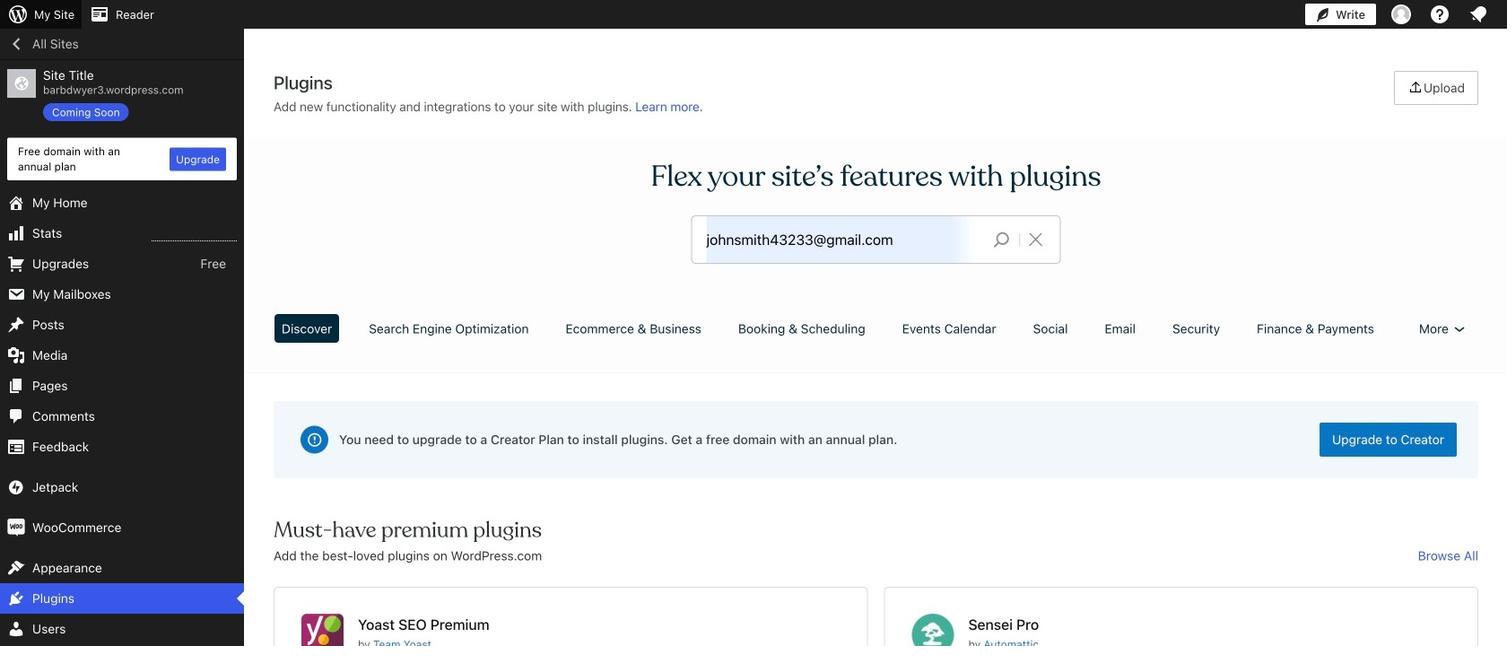 Task type: describe. For each thing, give the bounding box(es) containing it.
1 img image from the top
[[7, 479, 25, 496]]

my profile image
[[1392, 4, 1412, 24]]

2 img image from the top
[[7, 519, 25, 537]]

1 plugin icon image from the left
[[302, 614, 344, 646]]

close search image
[[1014, 229, 1059, 250]]



Task type: locate. For each thing, give the bounding box(es) containing it.
0 horizontal spatial plugin icon image
[[302, 614, 344, 646]]

1 vertical spatial img image
[[7, 519, 25, 537]]

0 vertical spatial img image
[[7, 479, 25, 496]]

open search image
[[980, 227, 1025, 252]]

help image
[[1430, 4, 1451, 25]]

plugin icon image
[[302, 614, 344, 646], [912, 614, 955, 646]]

1 horizontal spatial plugin icon image
[[912, 614, 955, 646]]

manage your notifications image
[[1468, 4, 1490, 25]]

None search field
[[693, 216, 1061, 263]]

main content
[[267, 71, 1485, 646]]

Search search field
[[707, 216, 980, 263]]

img image
[[7, 479, 25, 496], [7, 519, 25, 537]]

2 plugin icon image from the left
[[912, 614, 955, 646]]

highest hourly views 0 image
[[152, 230, 237, 242]]



